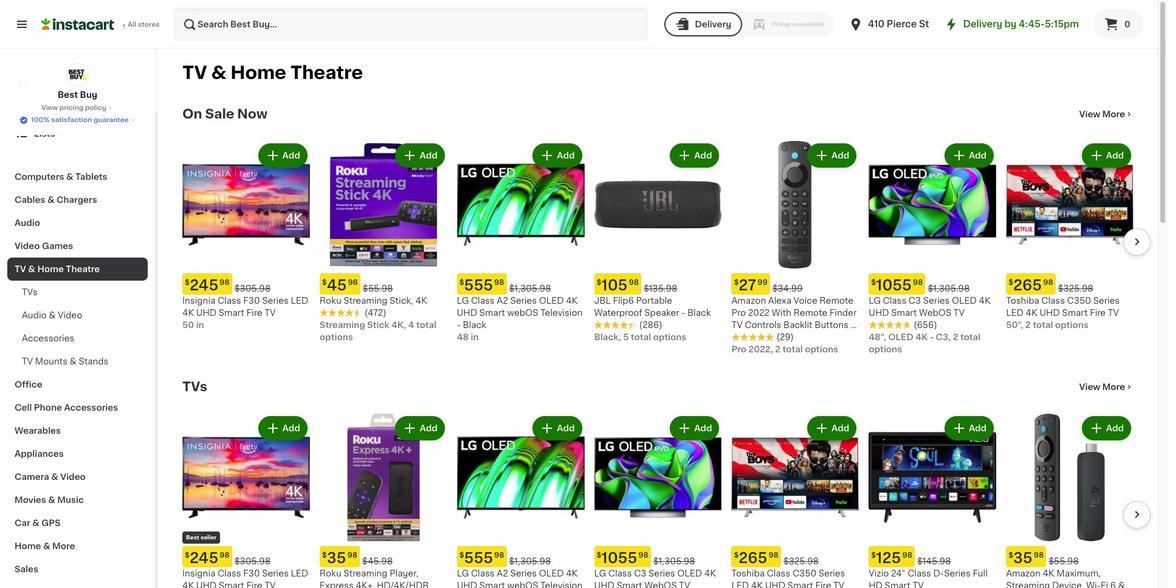 Task type: describe. For each thing, give the bounding box(es) containing it.
$145.98
[[918, 557, 951, 566]]

a2 for lg class a2 series oled 4k uhd smart webos televisio
[[497, 570, 508, 578]]

(286)
[[639, 321, 663, 329]]

(29)
[[777, 333, 794, 342]]

black, 5 total options
[[594, 333, 687, 342]]

$ inside $ 105 98 $135.98 jbl flip6 portable waterproof speaker - black
[[597, 279, 602, 286]]

0 horizontal spatial $265.98 original price: $325.98 element
[[732, 546, 859, 568]]

express
[[320, 582, 354, 589]]

& for car & gps link at the left bottom of the page
[[32, 519, 39, 528]]

best buy logo image
[[66, 63, 89, 86]]

oled inside "lg class a2 series oled 4k uhd smart webos television - black 48 in"
[[539, 297, 564, 305]]

webos for lg class a2 series oled 4k uhd smart webos televisio
[[507, 582, 538, 589]]

2022
[[748, 309, 770, 317]]

all stores
[[128, 21, 160, 28]]

1 vertical spatial $ 1055 98
[[597, 551, 649, 565]]

1 vertical spatial c3
[[634, 570, 647, 578]]

245 for insignia class f30 series led 4k uhd smart fire tv
[[190, 278, 218, 292]]

$305.98 inside "$ 245 98 $305.98 insignia class f30 series led 4k uhd smart fire tv 50 in"
[[235, 284, 271, 293]]

controls
[[745, 321, 782, 329]]

add button for 35's $245.98 original price: $305.98 element
[[259, 418, 306, 440]]

led inside "$ 245 98 $305.98 insignia class f30 series led 4k uhd smart fire tv 50 in"
[[291, 297, 308, 305]]

insignia inside "$ 245 98 $305.98 insignia class f30 series led 4k uhd smart fire tv 50 in"
[[182, 297, 215, 305]]

tv inside insignia class f30 series led 4k uhd smart fire tv
[[265, 582, 276, 589]]

fire inside "$ 245 98 $305.98 insignia class f30 series led 4k uhd smart fire tv 50 in"
[[247, 309, 262, 317]]

98 for $35.98 original price: $55.98 element
[[1034, 552, 1044, 559]]

stands
[[79, 358, 109, 366]]

0 vertical spatial c3
[[909, 297, 921, 305]]

1 vertical spatial webos
[[645, 582, 677, 589]]

& for the cables & chargers link
[[47, 196, 54, 204]]

$555.98 original price: $1,305.98 element for 1055
[[457, 546, 585, 568]]

$ 245 98
[[185, 551, 230, 565]]

class inside "lg class a2 series oled 4k uhd smart webos television - black 48 in"
[[471, 297, 495, 305]]

& left stands on the left bottom of page
[[70, 358, 77, 366]]

50
[[182, 321, 194, 329]]

$27.99 original price: $34.99 element
[[732, 274, 859, 295]]

view more link for 265
[[1080, 108, 1134, 120]]

on
[[182, 108, 202, 120]]

1 vertical spatial remote
[[794, 309, 828, 317]]

99
[[758, 279, 768, 286]]

satisfaction
[[51, 117, 92, 123]]

view for 105
[[1080, 110, 1101, 119]]

webos for lg class a2 series oled 4k uhd smart webos television - black 48 in
[[507, 309, 538, 317]]

series inside "$ 245 98 $305.98 insignia class f30 series led 4k uhd smart fire tv 50 in"
[[262, 297, 289, 305]]

$135.98
[[644, 284, 678, 293]]

buy inside best buy 'link'
[[80, 91, 97, 99]]

a2 for lg class a2 series oled 4k uhd smart webos television - black 48 in
[[497, 297, 508, 305]]

265 for topmost $265.98 original price: $325.98 element
[[1014, 278, 1042, 292]]

d-
[[934, 570, 945, 578]]

98 for $45.98 original price: $55.98 element
[[348, 279, 358, 286]]

on sale now
[[182, 108, 268, 120]]

total inside streaming stick 4k, 4 total options
[[416, 321, 437, 329]]

best seller
[[186, 535, 217, 540]]

uhd inside "$ 245 98 $305.98 insignia class f30 series led 4k uhd smart fire tv 50 in"
[[196, 309, 217, 317]]

1 horizontal spatial 1055
[[876, 278, 912, 292]]

35 for amazon
[[1014, 551, 1033, 565]]

- inside "amazon alexa voice remote pro 2022 with remote finder tv controls backlit buttons - black"
[[851, 321, 855, 329]]

stick,
[[390, 297, 413, 305]]

now
[[237, 108, 268, 120]]

- inside "lg class a2 series oled 4k uhd smart webos television - black 48 in"
[[457, 321, 461, 329]]

by
[[1005, 19, 1017, 29]]

alexa
[[768, 297, 792, 305]]

video for audio & video
[[58, 311, 82, 320]]

car
[[15, 519, 30, 528]]

$ inside $ 125 98
[[872, 552, 876, 559]]

265 for left $265.98 original price: $325.98 element
[[739, 551, 768, 565]]

$ inside $ 245 98
[[185, 552, 190, 559]]

on sale now link
[[182, 107, 268, 122]]

buy it again
[[34, 105, 86, 114]]

pro 2022, 2 total options
[[732, 345, 839, 354]]

car & gps
[[15, 519, 61, 528]]

add button for $27.99 original price: $34.99 element
[[809, 145, 856, 167]]

$ 555 98 for 105
[[460, 278, 504, 292]]

fire for toshiba class c350 series led 4k uhd smart fire tv
[[816, 582, 832, 589]]

more for 35
[[1103, 383, 1126, 392]]

fire for toshiba class c350 series led 4k uhd smart fire tv 50", 2 total options
[[1090, 309, 1106, 317]]

product group containing 27
[[732, 141, 859, 356]]

chargers
[[57, 196, 97, 204]]

oled inside lg class a2 series oled 4k uhd smart webos televisio
[[539, 570, 564, 578]]

uhd inside "lg class a2 series oled 4k uhd smart webos television - black 48 in"
[[457, 309, 477, 317]]

smart inside the toshiba class c350 series led 4k uhd smart fire tv 50", 2 total options
[[1063, 309, 1088, 317]]

0 vertical spatial remote
[[820, 297, 854, 305]]

48
[[457, 333, 469, 342]]

seller
[[201, 535, 217, 540]]

$35.98 original price: $55.98 element
[[1006, 546, 1134, 568]]

best buy
[[58, 91, 97, 99]]

0 vertical spatial video
[[15, 242, 40, 251]]

camera
[[15, 473, 49, 482]]

home & more
[[15, 542, 75, 551]]

1 horizontal spatial $1,055.98 original price: $1,305.98 element
[[869, 274, 997, 295]]

1 vertical spatial theatre
[[66, 265, 100, 274]]

sale
[[205, 108, 234, 120]]

series inside vizio 24" class d-series full hd smart tv
[[944, 570, 971, 578]]

office
[[15, 381, 42, 389]]

amazon for 27
[[732, 297, 766, 305]]

4k,
[[392, 321, 406, 329]]

4k inside the toshiba class c350 series led 4k uhd smart fire tv 50", 2 total options
[[1026, 309, 1038, 317]]

pricing
[[59, 105, 84, 111]]

0 horizontal spatial $1,055.98 original price: $1,305.98 element
[[594, 546, 722, 568]]

smart inside vizio 24" class d-series full hd smart tv
[[885, 582, 911, 589]]

camera & video link
[[7, 466, 148, 489]]

- inside 48", oled 4k - c3, 2 total options
[[930, 333, 934, 342]]

hd/4k/hdr
[[377, 582, 429, 589]]

series inside insignia class f30 series led 4k uhd smart fire tv
[[262, 570, 289, 578]]

105
[[602, 278, 628, 292]]

roku streaming stick, 4k
[[320, 297, 427, 305]]

movies & music
[[15, 496, 84, 505]]

black,
[[594, 333, 621, 342]]

class inside insignia class f30 series led 4k uhd smart fire tv
[[218, 570, 241, 578]]

sales
[[15, 566, 38, 574]]

lg class a2 series oled 4k uhd smart webos television - black 48 in
[[457, 297, 583, 342]]

class inside lg class a2 series oled 4k uhd smart webos televisio
[[471, 570, 495, 578]]

$ 27 99
[[734, 278, 768, 292]]

1 vertical spatial lg class c3 series oled 4k uhd smart webos tv
[[594, 570, 716, 589]]

4k inside insignia class f30 series led 4k uhd smart fire tv
[[182, 582, 194, 589]]

roku for 45
[[320, 297, 342, 305]]

car & gps link
[[7, 512, 148, 535]]

best for best seller
[[186, 535, 199, 540]]

class inside the toshiba class c350 series led 4k uhd smart fire tv
[[767, 570, 791, 578]]

led for toshiba class c350 series led 4k uhd smart fire tv
[[732, 582, 749, 589]]

view more for 265
[[1080, 110, 1126, 119]]

lg inside lg class a2 series oled 4k uhd smart webos televisio
[[457, 570, 469, 578]]

add button for topmost $265.98 original price: $325.98 element
[[1083, 145, 1130, 167]]

(472)
[[365, 309, 387, 317]]

100%
[[31, 117, 50, 123]]

tvs link for audio & video link
[[7, 281, 148, 304]]

class inside the toshiba class c350 series led 4k uhd smart fire tv 50", 2 total options
[[1042, 297, 1065, 305]]

in inside "lg class a2 series oled 4k uhd smart webos television - black 48 in"
[[471, 333, 479, 342]]

$34.99
[[773, 284, 803, 293]]

smart inside the toshiba class c350 series led 4k uhd smart fire tv
[[788, 582, 814, 589]]

4k inside product group
[[416, 297, 427, 305]]

led for insignia class f30 series led 4k uhd smart fire tv
[[291, 570, 308, 578]]

total inside the toshiba class c350 series led 4k uhd smart fire tv 50", 2 total options
[[1033, 321, 1053, 329]]

98 inside $ 105 98 $135.98 jbl flip6 portable waterproof speaker - black
[[629, 279, 639, 286]]

appliances
[[15, 450, 64, 458]]

audio & video
[[22, 311, 82, 320]]

98 for 35's $245.98 original price: $305.98 element
[[220, 552, 230, 559]]

guarantee
[[94, 117, 129, 123]]

$45.98 original price: $55.98 element
[[320, 274, 447, 295]]

flip6
[[613, 297, 634, 305]]

amazon 4k maximum, streaming device, wi-fi 6 
[[1006, 570, 1125, 589]]

1 horizontal spatial $ 1055 98
[[872, 278, 923, 292]]

tvs link for 35 view more link
[[182, 380, 207, 395]]

2 inside product group
[[775, 345, 781, 354]]

led for toshiba class c350 series led 4k uhd smart fire tv 50", 2 total options
[[1006, 309, 1024, 317]]

& for the movies & music link
[[48, 496, 55, 505]]

cell
[[15, 404, 32, 412]]

home & more link
[[7, 535, 148, 558]]

48", oled 4k - c3, 2 total options
[[869, 333, 981, 354]]

audio link
[[7, 212, 148, 235]]

tv inside the toshiba class c350 series led 4k uhd smart fire tv 50", 2 total options
[[1108, 309, 1119, 317]]

c350 for toshiba class c350 series led 4k uhd smart fire tv 50", 2 total options
[[1068, 297, 1091, 305]]

tv inside "amazon alexa voice remote pro 2022 with remote finder tv controls backlit buttons - black"
[[732, 321, 743, 329]]

amazon alexa voice remote pro 2022 with remote finder tv controls backlit buttons - black
[[732, 297, 857, 342]]

0 vertical spatial lg class c3 series oled 4k uhd smart webos tv
[[869, 297, 991, 317]]

music
[[57, 496, 84, 505]]

smart inside insignia class f30 series led 4k uhd smart fire tv
[[219, 582, 244, 589]]

item carousel region for on sale now
[[165, 136, 1151, 361]]

buy it again link
[[7, 97, 148, 122]]

vizio 24" class d-series full hd smart tv
[[869, 570, 988, 589]]

- inside $ 105 98 $135.98 jbl flip6 portable waterproof speaker - black
[[682, 309, 686, 317]]

0 horizontal spatial 1055
[[602, 551, 637, 565]]

voice
[[794, 297, 818, 305]]

555 for 1055
[[464, 551, 493, 565]]

tv inside "$ 245 98 $305.98 insignia class f30 series led 4k uhd smart fire tv 50 in"
[[265, 309, 276, 317]]

accessories inside accessories link
[[22, 334, 74, 343]]

total inside 48", oled 4k - c3, 2 total options
[[961, 333, 981, 342]]

98 for topmost $265.98 original price: $325.98 element
[[1044, 279, 1054, 286]]

tv inside vizio 24" class d-series full hd smart tv
[[913, 582, 924, 589]]

4:45-
[[1019, 19, 1045, 29]]

delivery button
[[665, 12, 743, 36]]

0 button
[[1094, 10, 1144, 39]]

more for 265
[[1103, 110, 1126, 119]]

2 inside 48", oled 4k - c3, 2 total options
[[953, 333, 959, 342]]

4k inside amazon 4k maximum, streaming device, wi-fi 6
[[1043, 570, 1055, 578]]

view more link for 35
[[1080, 381, 1134, 393]]

movies & music link
[[7, 489, 148, 512]]

buttons
[[815, 321, 849, 329]]

4
[[408, 321, 414, 329]]

streaming inside amazon 4k maximum, streaming device, wi-fi 6
[[1006, 582, 1050, 589]]

sales link
[[7, 558, 148, 581]]

35 for roku
[[327, 551, 346, 565]]

$ 45 98
[[322, 278, 358, 292]]

(656)
[[914, 321, 938, 329]]

100% satisfaction guarantee button
[[19, 113, 136, 125]]

computers
[[15, 173, 64, 181]]

add button for left $265.98 original price: $325.98 element
[[809, 418, 856, 440]]

uhd inside lg class a2 series oled 4k uhd smart webos televisio
[[457, 582, 477, 589]]

shop
[[34, 81, 57, 89]]

pro inside "amazon alexa voice remote pro 2022 with remote finder tv controls backlit buttons - black"
[[732, 309, 746, 317]]

4k inside "$ 245 98 $305.98 insignia class f30 series led 4k uhd smart fire tv 50 in"
[[182, 309, 194, 317]]

roku streaming player, express 4k+, hd/4k/hdr
[[320, 570, 429, 589]]

tv inside the toshiba class c350 series led 4k uhd smart fire tv
[[834, 582, 845, 589]]

98 for $35.98 original price: $45.98 element
[[347, 552, 357, 559]]

$ inside "$ 245 98 $305.98 insignia class f30 series led 4k uhd smart fire tv 50 in"
[[185, 279, 190, 286]]



Task type: locate. For each thing, give the bounding box(es) containing it.
led inside insignia class f30 series led 4k uhd smart fire tv
[[291, 570, 308, 578]]

speaker
[[645, 309, 680, 317]]

player,
[[390, 570, 418, 578]]

lg inside "lg class a2 series oled 4k uhd smart webos television - black 48 in"
[[457, 297, 469, 305]]

1 vertical spatial insignia
[[182, 570, 215, 578]]

0 vertical spatial $555.98 original price: $1,305.98 element
[[457, 274, 585, 295]]

amazon for 35
[[1006, 570, 1041, 578]]

lists link
[[7, 122, 148, 146]]

1 vertical spatial buy
[[34, 105, 51, 114]]

0 horizontal spatial delivery
[[695, 20, 732, 29]]

0 vertical spatial amazon
[[732, 297, 766, 305]]

2 245 from the top
[[190, 551, 218, 565]]

more
[[1103, 110, 1126, 119], [1103, 383, 1126, 392], [52, 542, 75, 551]]

1 horizontal spatial $265.98 original price: $325.98 element
[[1006, 274, 1134, 295]]

smart inside "lg class a2 series oled 4k uhd smart webos television - black 48 in"
[[480, 309, 505, 317]]

$325.98 for topmost $265.98 original price: $325.98 element
[[1058, 284, 1094, 293]]

streaming
[[344, 297, 388, 305], [320, 321, 365, 329], [344, 570, 388, 578], [1006, 582, 1050, 589]]

1 vertical spatial webos
[[507, 582, 538, 589]]

$55.98 up roku streaming stick, 4k
[[363, 284, 393, 293]]

& up "sale"
[[211, 64, 226, 81]]

series inside "lg class a2 series oled 4k uhd smart webos television - black 48 in"
[[510, 297, 537, 305]]

options right 50",
[[1056, 321, 1089, 329]]

4k inside lg class a2 series oled 4k uhd smart webos televisio
[[566, 570, 578, 578]]

best inside best buy 'link'
[[58, 91, 78, 99]]

1 vertical spatial 2
[[953, 333, 959, 342]]

4k inside the toshiba class c350 series led 4k uhd smart fire tv
[[751, 582, 763, 589]]

$ inside $ 27 99
[[734, 279, 739, 286]]

full
[[973, 570, 988, 578]]

1 a2 from the top
[[497, 297, 508, 305]]

f30 inside insignia class f30 series led 4k uhd smart fire tv
[[243, 570, 260, 578]]

c350 for toshiba class c350 series led 4k uhd smart fire tv
[[793, 570, 817, 578]]

1055
[[876, 278, 912, 292], [602, 551, 637, 565]]

& for camera & video link
[[51, 473, 58, 482]]

0 vertical spatial home
[[231, 64, 286, 81]]

1 horizontal spatial 35
[[1014, 551, 1033, 565]]

2 vertical spatial video
[[60, 473, 86, 482]]

& right the car
[[32, 519, 39, 528]]

0 vertical spatial $55.98
[[363, 284, 393, 293]]

hd
[[869, 582, 883, 589]]

gps
[[41, 519, 61, 528]]

0 horizontal spatial theatre
[[66, 265, 100, 274]]

streaming up 4k+,
[[344, 570, 388, 578]]

$55.98 inside product group
[[363, 284, 393, 293]]

add button for $45.98 original price: $55.98 element
[[397, 145, 444, 167]]

0 vertical spatial black
[[688, 309, 711, 317]]

streaming inside streaming stick 4k, 4 total options
[[320, 321, 365, 329]]

1 $555.98 original price: $1,305.98 element from the top
[[457, 274, 585, 295]]

2 insignia from the top
[[182, 570, 215, 578]]

accessories inside the cell phone accessories link
[[64, 404, 118, 412]]

black right speaker
[[688, 309, 711, 317]]

Search field
[[175, 9, 648, 40]]

view for 1055
[[1080, 383, 1101, 392]]

0 vertical spatial $1,055.98 original price: $1,305.98 element
[[869, 274, 997, 295]]

0 vertical spatial view more link
[[1080, 108, 1134, 120]]

cell phone accessories link
[[7, 396, 148, 420]]

$ 265 98 up the toshiba class c350 series led 4k uhd smart fire tv
[[734, 551, 779, 565]]

lg class a2 series oled 4k uhd smart webos televisio
[[457, 570, 583, 589]]

& left tablets
[[66, 173, 73, 181]]

delivery inside button
[[695, 20, 732, 29]]

1 horizontal spatial theatre
[[290, 64, 363, 81]]

total right c3,
[[961, 333, 981, 342]]

add button for 45's $245.98 original price: $305.98 element
[[259, 145, 306, 167]]

product group containing 105
[[594, 141, 722, 343]]

streaming inside the "roku streaming player, express 4k+, hd/4k/hdr"
[[344, 570, 388, 578]]

1 245 from the top
[[190, 278, 218, 292]]

class
[[218, 297, 241, 305], [471, 297, 495, 305], [883, 297, 907, 305], [1042, 297, 1065, 305], [218, 570, 241, 578], [471, 570, 495, 578], [609, 570, 632, 578], [767, 570, 791, 578], [908, 570, 932, 578]]

insignia inside insignia class f30 series led 4k uhd smart fire tv
[[182, 570, 215, 578]]

1 $245.98 original price: $305.98 element from the top
[[182, 274, 310, 295]]

class inside vizio 24" class d-series full hd smart tv
[[908, 570, 932, 578]]

1 view more link from the top
[[1080, 108, 1134, 120]]

48",
[[869, 333, 886, 342]]

555 up lg class a2 series oled 4k uhd smart webos televisio in the bottom left of the page
[[464, 551, 493, 565]]

options down 45 at the top left
[[320, 333, 353, 342]]

roku inside the "roku streaming player, express 4k+, hd/4k/hdr"
[[320, 570, 342, 578]]

view pricing policy
[[41, 105, 106, 111]]

4k inside "lg class a2 series oled 4k uhd smart webos television - black 48 in"
[[566, 297, 578, 305]]

$ 35 98 for roku
[[322, 551, 357, 565]]

led inside the toshiba class c350 series led 4k uhd smart fire tv 50", 2 total options
[[1006, 309, 1024, 317]]

1 vertical spatial tv & home theatre
[[15, 265, 100, 274]]

- down finder in the right of the page
[[851, 321, 855, 329]]

98 inside $ 125 98
[[903, 552, 913, 559]]

best left seller
[[186, 535, 199, 540]]

delivery for delivery by 4:45-5:15pm
[[964, 19, 1003, 29]]

$ 555 98 for 1055
[[460, 551, 504, 565]]

$265.98 original price: $325.98 element up the toshiba class c350 series led 4k uhd smart fire tv
[[732, 546, 859, 568]]

led inside the toshiba class c350 series led 4k uhd smart fire tv
[[732, 582, 749, 589]]

- up 48
[[457, 321, 461, 329]]

total
[[416, 321, 437, 329], [1033, 321, 1053, 329], [631, 333, 651, 342], [961, 333, 981, 342], [783, 345, 803, 354]]

1 vertical spatial $1,055.98 original price: $1,305.98 element
[[594, 546, 722, 568]]

0 vertical spatial view more
[[1080, 110, 1126, 119]]

best buy link
[[58, 63, 97, 101]]

in right 48
[[471, 333, 479, 342]]

555 up "lg class a2 series oled 4k uhd smart webos television - black 48 in"
[[464, 278, 493, 292]]

options down (286)
[[653, 333, 687, 342]]

1 vertical spatial black
[[463, 321, 486, 329]]

2 view more from the top
[[1080, 383, 1126, 392]]

2 $ 35 98 from the left
[[1009, 551, 1044, 565]]

service type group
[[665, 12, 834, 36]]

1 horizontal spatial lg class c3 series oled 4k uhd smart webos tv
[[869, 297, 991, 317]]

2 horizontal spatial 2
[[1026, 321, 1031, 329]]

$
[[185, 279, 190, 286], [322, 279, 327, 286], [460, 279, 464, 286], [597, 279, 602, 286], [734, 279, 739, 286], [872, 279, 876, 286], [1009, 279, 1014, 286], [185, 552, 190, 559], [322, 552, 327, 559], [460, 552, 464, 559], [597, 552, 602, 559], [734, 552, 739, 559], [872, 552, 876, 559], [1009, 552, 1014, 559]]

245 up 50
[[190, 278, 218, 292]]

1 vertical spatial audio
[[22, 311, 47, 320]]

0 vertical spatial accessories
[[22, 334, 74, 343]]

black up 48
[[463, 321, 486, 329]]

98 inside $ 45 98
[[348, 279, 358, 286]]

0 horizontal spatial 265
[[739, 551, 768, 565]]

wi-
[[1087, 582, 1101, 589]]

5
[[623, 333, 629, 342]]

555
[[464, 278, 493, 292], [464, 551, 493, 565]]

$55.98 for 35
[[1049, 557, 1079, 566]]

& down gps at the bottom
[[43, 542, 50, 551]]

$265.98 original price: $325.98 element up the toshiba class c350 series led 4k uhd smart fire tv 50", 2 total options
[[1006, 274, 1134, 295]]

& right cables
[[47, 196, 54, 204]]

tv & home theatre
[[182, 64, 363, 81], [15, 265, 100, 274]]

product group containing 45
[[320, 141, 447, 343]]

all
[[128, 21, 136, 28]]

0 vertical spatial tvs
[[22, 288, 38, 297]]

2 vertical spatial black
[[732, 333, 755, 342]]

2 555 from the top
[[464, 551, 493, 565]]

tv & home theatre link
[[7, 258, 148, 281]]

total right 4
[[416, 321, 437, 329]]

1 vertical spatial best
[[186, 535, 199, 540]]

$555.98 original price: $1,305.98 element for 105
[[457, 274, 585, 295]]

amazon down 27
[[732, 297, 766, 305]]

audio for audio
[[15, 219, 40, 227]]

accessories down office link on the bottom of page
[[64, 404, 118, 412]]

$245.98 original price: $305.98 element for 35
[[182, 546, 310, 568]]

2 right c3,
[[953, 333, 959, 342]]

1 horizontal spatial c3
[[909, 297, 921, 305]]

item carousel region
[[165, 136, 1151, 361], [165, 409, 1151, 589]]

1 horizontal spatial best
[[186, 535, 199, 540]]

98 for 105 $555.98 original price: $1,305.98 element
[[494, 279, 504, 286]]

None search field
[[174, 7, 649, 41]]

1 35 from the left
[[327, 551, 346, 565]]

view
[[41, 105, 58, 111], [1080, 110, 1101, 119], [1080, 383, 1101, 392]]

view pricing policy link
[[41, 103, 114, 113]]

insignia down $ 245 98
[[182, 570, 215, 578]]

&
[[211, 64, 226, 81], [66, 173, 73, 181], [47, 196, 54, 204], [28, 265, 35, 274], [49, 311, 56, 320], [70, 358, 77, 366], [51, 473, 58, 482], [48, 496, 55, 505], [32, 519, 39, 528], [43, 542, 50, 551]]

1 horizontal spatial amazon
[[1006, 570, 1041, 578]]

2 $ 555 98 from the top
[[460, 551, 504, 565]]

0 vertical spatial 265
[[1014, 278, 1042, 292]]

0 vertical spatial buy
[[80, 91, 97, 99]]

toshiba inside the toshiba class c350 series led 4k uhd smart fire tv 50", 2 total options
[[1006, 297, 1040, 305]]

1 vertical spatial more
[[1103, 383, 1126, 392]]

uhd inside the toshiba class c350 series led 4k uhd smart fire tv
[[765, 582, 786, 589]]

2 $555.98 original price: $1,305.98 element from the top
[[457, 546, 585, 568]]

uhd inside the toshiba class c350 series led 4k uhd smart fire tv 50", 2 total options
[[1040, 309, 1060, 317]]

$265.98 original price: $325.98 element
[[1006, 274, 1134, 295], [732, 546, 859, 568]]

50",
[[1006, 321, 1024, 329]]

2 inside the toshiba class c350 series led 4k uhd smart fire tv 50", 2 total options
[[1026, 321, 1031, 329]]

roku down 45 at the top left
[[320, 297, 342, 305]]

6
[[1111, 582, 1116, 589]]

webos inside lg class a2 series oled 4k uhd smart webos televisio
[[507, 582, 538, 589]]

1 item carousel region from the top
[[165, 136, 1151, 361]]

1 $305.98 from the top
[[235, 284, 271, 293]]

1 555 from the top
[[464, 278, 493, 292]]

1 f30 from the top
[[243, 297, 260, 305]]

& for home & more link
[[43, 542, 50, 551]]

1 $ 555 98 from the top
[[460, 278, 504, 292]]

$325.98 for left $265.98 original price: $325.98 element
[[784, 557, 819, 566]]

$ 555 98 up "lg class a2 series oled 4k uhd smart webos television - black 48 in"
[[460, 278, 504, 292]]

$ 105 98 $135.98 jbl flip6 portable waterproof speaker - black
[[594, 278, 711, 317]]

c350 inside the toshiba class c350 series led 4k uhd smart fire tv
[[793, 570, 817, 578]]

98 for "$1,055.98 original price: $1,305.98" element to the left
[[639, 552, 649, 559]]

$ 35 98 for amazon
[[1009, 551, 1044, 565]]

27
[[739, 278, 757, 292]]

streaming left device, at right bottom
[[1006, 582, 1050, 589]]

total right 50",
[[1033, 321, 1053, 329]]

$325.98 up the toshiba class c350 series led 4k uhd smart fire tv 50", 2 total options
[[1058, 284, 1094, 293]]

245
[[190, 278, 218, 292], [190, 551, 218, 565]]

total down the (29) at bottom
[[783, 345, 803, 354]]

4k inside 48", oled 4k - c3, 2 total options
[[916, 333, 928, 342]]

video left games at top
[[15, 242, 40, 251]]

webos inside "lg class a2 series oled 4k uhd smart webos television - black 48 in"
[[507, 309, 538, 317]]

video up music
[[60, 473, 86, 482]]

audio for audio & video
[[22, 311, 47, 320]]

tv mounts & stands link
[[7, 350, 148, 373]]

finder
[[830, 309, 857, 317]]

pro left the 2022
[[732, 309, 746, 317]]

$1,055.98 original price: $1,305.98 element
[[869, 274, 997, 295], [594, 546, 722, 568]]

0 vertical spatial webos
[[919, 309, 952, 317]]

options inside the toshiba class c350 series led 4k uhd smart fire tv 50", 2 total options
[[1056, 321, 1089, 329]]

1 horizontal spatial webos
[[919, 309, 952, 317]]

total right 5
[[631, 333, 651, 342]]

35
[[327, 551, 346, 565], [1014, 551, 1033, 565]]

1 vertical spatial 265
[[739, 551, 768, 565]]

2 35 from the left
[[1014, 551, 1033, 565]]

class inside "$ 245 98 $305.98 insignia class f30 series led 4k uhd smart fire tv 50 in"
[[218, 297, 241, 305]]

roku for 35
[[320, 570, 342, 578]]

0 vertical spatial $ 265 98
[[1009, 278, 1054, 292]]

1 horizontal spatial toshiba
[[1006, 297, 1040, 305]]

2 webos from the top
[[507, 582, 538, 589]]

1 vertical spatial amazon
[[1006, 570, 1041, 578]]

$125.98 original price: $145.98 element
[[869, 546, 997, 568]]

1 horizontal spatial $325.98
[[1058, 284, 1094, 293]]

2 a2 from the top
[[497, 570, 508, 578]]

toshiba for toshiba class c350 series led 4k uhd smart fire tv 50", 2 total options
[[1006, 297, 1040, 305]]

1 vertical spatial home
[[37, 265, 64, 274]]

jbl
[[594, 297, 611, 305]]

video for camera & video
[[60, 473, 86, 482]]

wearables
[[15, 427, 61, 435]]

video games link
[[7, 235, 148, 258]]

fire inside the toshiba class c350 series led 4k uhd smart fire tv 50", 2 total options
[[1090, 309, 1106, 317]]

1 horizontal spatial delivery
[[964, 19, 1003, 29]]

245 inside "$ 245 98 $305.98 insignia class f30 series led 4k uhd smart fire tv 50 in"
[[190, 278, 218, 292]]

toshiba inside the toshiba class c350 series led 4k uhd smart fire tv
[[732, 570, 765, 578]]

1 horizontal spatial 2
[[953, 333, 959, 342]]

45
[[327, 278, 347, 292]]

125
[[876, 551, 901, 565]]

a2 inside lg class a2 series oled 4k uhd smart webos televisio
[[497, 570, 508, 578]]

roku up express
[[320, 570, 342, 578]]

$245.98 original price: $305.98 element
[[182, 274, 310, 295], [182, 546, 310, 568]]

delivery by 4:45-5:15pm link
[[944, 17, 1079, 32]]

item carousel region for tvs
[[165, 409, 1151, 589]]

0 horizontal spatial c3
[[634, 570, 647, 578]]

265 up the toshiba class c350 series led 4k uhd smart fire tv
[[739, 551, 768, 565]]

1 vertical spatial f30
[[243, 570, 260, 578]]

& up accessories link
[[49, 311, 56, 320]]

fire inside insignia class f30 series led 4k uhd smart fire tv
[[247, 582, 262, 589]]

$555.98 original price: $1,305.98 element
[[457, 274, 585, 295], [457, 546, 585, 568]]

1 vertical spatial a2
[[497, 570, 508, 578]]

4k+,
[[356, 582, 375, 589]]

$55.98 for 45
[[363, 284, 393, 293]]

options down the 48",
[[869, 345, 903, 354]]

0 horizontal spatial black
[[463, 321, 486, 329]]

audio & video link
[[7, 304, 148, 327]]

pro left '2022,'
[[732, 345, 747, 354]]

0 vertical spatial $ 555 98
[[460, 278, 504, 292]]

& for computers & tablets link
[[66, 173, 73, 181]]

device,
[[1053, 582, 1084, 589]]

best for best buy
[[58, 91, 78, 99]]

& left music
[[48, 496, 55, 505]]

instacart logo image
[[41, 17, 114, 32]]

0 vertical spatial 2
[[1026, 321, 1031, 329]]

add button for $35.98 original price: $55.98 element
[[1083, 418, 1130, 440]]

in inside "$ 245 98 $305.98 insignia class f30 series led 4k uhd smart fire tv 50 in"
[[196, 321, 204, 329]]

f30 inside "$ 245 98 $305.98 insignia class f30 series led 4k uhd smart fire tv 50 in"
[[243, 297, 260, 305]]

2
[[1026, 321, 1031, 329], [953, 333, 959, 342], [775, 345, 781, 354]]

uhd inside insignia class f30 series led 4k uhd smart fire tv
[[196, 582, 217, 589]]

$555.98 original price: $1,305.98 element up "lg class a2 series oled 4k uhd smart webos television - black 48 in"
[[457, 274, 585, 295]]

98 for left $265.98 original price: $325.98 element
[[769, 552, 779, 559]]

-
[[682, 309, 686, 317], [457, 321, 461, 329], [851, 321, 855, 329], [930, 333, 934, 342]]

$555.98 original price: $1,305.98 element up lg class a2 series oled 4k uhd smart webos televisio in the bottom left of the page
[[457, 546, 585, 568]]

1 horizontal spatial tv & home theatre
[[182, 64, 363, 81]]

0 vertical spatial webos
[[507, 309, 538, 317]]

98 for 45's $245.98 original price: $305.98 element
[[220, 279, 230, 286]]

fire
[[247, 309, 262, 317], [1090, 309, 1106, 317], [247, 582, 262, 589], [816, 582, 832, 589]]

computers & tablets
[[15, 173, 107, 181]]

accessories up mounts
[[22, 334, 74, 343]]

series
[[262, 297, 289, 305], [510, 297, 537, 305], [924, 297, 950, 305], [1094, 297, 1120, 305], [262, 570, 289, 578], [510, 570, 537, 578], [649, 570, 675, 578], [819, 570, 846, 578], [944, 570, 971, 578]]

- right speaker
[[682, 309, 686, 317]]

delivery for delivery
[[695, 20, 732, 29]]

smart inside "$ 245 98 $305.98 insignia class f30 series led 4k uhd smart fire tv 50 in"
[[219, 309, 244, 317]]

0 horizontal spatial 2
[[775, 345, 781, 354]]

0 vertical spatial roku
[[320, 297, 342, 305]]

& right camera
[[51, 473, 58, 482]]

cell phone accessories
[[15, 404, 118, 412]]

0 vertical spatial 1055
[[876, 278, 912, 292]]

0 vertical spatial insignia
[[182, 297, 215, 305]]

maximum,
[[1057, 570, 1101, 578]]

tv & home theatre up now
[[182, 64, 363, 81]]

$245.98 original price: $305.98 element for 45
[[182, 274, 310, 295]]

$35.98 original price: $45.98 element
[[320, 546, 447, 568]]

245 for 245
[[190, 551, 218, 565]]

buy up 100%
[[34, 105, 51, 114]]

2 right 50",
[[1026, 321, 1031, 329]]

home up now
[[231, 64, 286, 81]]

camera & video
[[15, 473, 86, 482]]

2 item carousel region from the top
[[165, 409, 1151, 589]]

$55.98 up amazon 4k maximum, streaming device, wi-fi 6
[[1049, 557, 1079, 566]]

home up sales
[[15, 542, 41, 551]]

roku inside product group
[[320, 297, 342, 305]]

2 roku from the top
[[320, 570, 342, 578]]

tablets
[[75, 173, 107, 181]]

1 horizontal spatial in
[[471, 333, 479, 342]]

video up accessories link
[[58, 311, 82, 320]]

555 for 105
[[464, 278, 493, 292]]

smart inside lg class a2 series oled 4k uhd smart webos televisio
[[480, 582, 505, 589]]

buy inside buy it again link
[[34, 105, 51, 114]]

2 f30 from the top
[[243, 570, 260, 578]]

series inside the toshiba class c350 series led 4k uhd smart fire tv
[[819, 570, 846, 578]]

insignia up 50
[[182, 297, 215, 305]]

cables
[[15, 196, 45, 204]]

audio up accessories link
[[22, 311, 47, 320]]

$ 265 98 up the toshiba class c350 series led 4k uhd smart fire tv 50", 2 total options
[[1009, 278, 1054, 292]]

1 vertical spatial accessories
[[64, 404, 118, 412]]

tvs
[[22, 288, 38, 297], [182, 381, 207, 393]]

remote up finder in the right of the page
[[820, 297, 854, 305]]

0 horizontal spatial lg class c3 series oled 4k uhd smart webos tv
[[594, 570, 716, 589]]

1 vertical spatial $555.98 original price: $1,305.98 element
[[457, 546, 585, 568]]

computers & tablets link
[[7, 165, 148, 189]]

product group containing 125
[[869, 414, 997, 589]]

$105.98 original price: $135.98 element
[[594, 274, 722, 295]]

fi
[[1101, 582, 1109, 589]]

98
[[220, 279, 230, 286], [348, 279, 358, 286], [494, 279, 504, 286], [629, 279, 639, 286], [913, 279, 923, 286], [1044, 279, 1054, 286], [220, 552, 230, 559], [347, 552, 357, 559], [494, 552, 504, 559], [639, 552, 649, 559], [769, 552, 779, 559], [903, 552, 913, 559], [1034, 552, 1044, 559]]

series inside lg class a2 series oled 4k uhd smart webos televisio
[[510, 570, 537, 578]]

options inside streaming stick 4k, 4 total options
[[320, 333, 353, 342]]

toshiba
[[1006, 297, 1040, 305], [732, 570, 765, 578]]

1 view more from the top
[[1080, 110, 1126, 119]]

series inside the toshiba class c350 series led 4k uhd smart fire tv 50", 2 total options
[[1094, 297, 1120, 305]]

98 for $125.98 original price: $145.98 element
[[903, 552, 913, 559]]

stick
[[367, 321, 390, 329]]

video games
[[15, 242, 73, 251]]

0 vertical spatial more
[[1103, 110, 1126, 119]]

& for tv & home theatre link
[[28, 265, 35, 274]]

0 horizontal spatial toshiba
[[732, 570, 765, 578]]

1 vertical spatial roku
[[320, 570, 342, 578]]

2 down the (29) at bottom
[[775, 345, 781, 354]]

2 $245.98 original price: $305.98 element from the top
[[182, 546, 310, 568]]

tv & home theatre down games at top
[[15, 265, 100, 274]]

0 horizontal spatial in
[[196, 321, 204, 329]]

$1,305.98
[[509, 284, 551, 293], [928, 284, 970, 293], [509, 557, 551, 566], [654, 557, 695, 566]]

1 vertical spatial $55.98
[[1049, 557, 1079, 566]]

98 for right "$1,055.98 original price: $1,305.98" element
[[913, 279, 923, 286]]

in right 50
[[196, 321, 204, 329]]

0 vertical spatial best
[[58, 91, 78, 99]]

best up pricing
[[58, 91, 78, 99]]

1 insignia from the top
[[182, 297, 215, 305]]

streaming down (472)
[[320, 321, 365, 329]]

amazon inside "amazon alexa voice remote pro 2022 with remote finder tv controls backlit buttons - black"
[[732, 297, 766, 305]]

black
[[688, 309, 711, 317], [463, 321, 486, 329], [732, 333, 755, 342]]

- left c3,
[[930, 333, 934, 342]]

$325.98
[[1058, 284, 1094, 293], [784, 557, 819, 566]]

0 horizontal spatial $55.98
[[363, 284, 393, 293]]

options inside 48", oled 4k - c3, 2 total options
[[869, 345, 903, 354]]

amazon
[[732, 297, 766, 305], [1006, 570, 1041, 578]]

add button for $35.98 original price: $45.98 element
[[397, 418, 444, 440]]

options down buttons
[[805, 345, 839, 354]]

0 horizontal spatial $ 265 98
[[734, 551, 779, 565]]

$325.98 up the toshiba class c350 series led 4k uhd smart fire tv
[[784, 557, 819, 566]]

1 vertical spatial item carousel region
[[165, 409, 1151, 589]]

home down video games
[[37, 265, 64, 274]]

0 vertical spatial 245
[[190, 278, 218, 292]]

buy
[[80, 91, 97, 99], [34, 105, 51, 114]]

black inside "lg class a2 series oled 4k uhd smart webos television - black 48 in"
[[463, 321, 486, 329]]

games
[[42, 242, 73, 251]]

98 inside "$ 245 98 $305.98 insignia class f30 series led 4k uhd smart fire tv 50 in"
[[220, 279, 230, 286]]

led
[[291, 297, 308, 305], [1006, 309, 1024, 317], [291, 570, 308, 578], [732, 582, 749, 589]]

2 view more link from the top
[[1080, 381, 1134, 393]]

$ 35 98 up amazon 4k maximum, streaming device, wi-fi 6
[[1009, 551, 1044, 565]]

remote down 'voice' at the bottom of the page
[[794, 309, 828, 317]]

$ 35 98 inside $35.98 original price: $55.98 element
[[1009, 551, 1044, 565]]

black inside "amazon alexa voice remote pro 2022 with remote finder tv controls backlit buttons - black"
[[732, 333, 755, 342]]

35 up express
[[327, 551, 346, 565]]

amazon right the full
[[1006, 570, 1041, 578]]

2022,
[[749, 345, 773, 354]]

oled
[[539, 297, 564, 305], [952, 297, 977, 305], [889, 333, 914, 342], [539, 570, 564, 578], [678, 570, 702, 578]]

0 horizontal spatial $ 1055 98
[[597, 551, 649, 565]]

98 for $555.98 original price: $1,305.98 element corresponding to 1055
[[494, 552, 504, 559]]

toshiba for toshiba class c350 series led 4k uhd smart fire tv
[[732, 570, 765, 578]]

vizio
[[869, 570, 889, 578]]

2 pro from the top
[[732, 345, 747, 354]]

★★★★★
[[320, 309, 362, 317], [320, 309, 362, 317], [594, 321, 637, 329], [594, 321, 637, 329], [869, 321, 912, 329], [869, 321, 912, 329], [732, 333, 774, 342], [732, 333, 774, 342]]

view more for 35
[[1080, 383, 1126, 392]]

$ 555 98 up lg class a2 series oled 4k uhd smart webos televisio in the bottom left of the page
[[460, 551, 504, 565]]

0 horizontal spatial 35
[[327, 551, 346, 565]]

0 horizontal spatial tvs
[[22, 288, 38, 297]]

0 vertical spatial a2
[[497, 297, 508, 305]]

1 vertical spatial video
[[58, 311, 82, 320]]

1 horizontal spatial $ 265 98
[[1009, 278, 1054, 292]]

1 webos from the top
[[507, 309, 538, 317]]

1 $ 35 98 from the left
[[322, 551, 357, 565]]

0 horizontal spatial $325.98
[[784, 557, 819, 566]]

$ 35 98 up express
[[322, 551, 357, 565]]

accessories link
[[7, 327, 148, 350]]

$ 125 98
[[872, 551, 913, 565]]

0 horizontal spatial $ 35 98
[[322, 551, 357, 565]]

265 up 50",
[[1014, 278, 1042, 292]]

options
[[1056, 321, 1089, 329], [320, 333, 353, 342], [653, 333, 687, 342], [805, 345, 839, 354], [869, 345, 903, 354]]

oled inside 48", oled 4k - c3, 2 total options
[[889, 333, 914, 342]]

2 vertical spatial more
[[52, 542, 75, 551]]

0 horizontal spatial amazon
[[732, 297, 766, 305]]

0 vertical spatial audio
[[15, 219, 40, 227]]

245 down best seller
[[190, 551, 218, 565]]

c350 inside the toshiba class c350 series led 4k uhd smart fire tv 50", 2 total options
[[1068, 297, 1091, 305]]

1 vertical spatial view more link
[[1080, 381, 1134, 393]]

it
[[53, 105, 59, 114]]

2 vertical spatial home
[[15, 542, 41, 551]]

1 horizontal spatial tvs link
[[182, 380, 207, 395]]

again
[[61, 105, 86, 114]]

black inside $ 105 98 $135.98 jbl flip6 portable waterproof speaker - black
[[688, 309, 711, 317]]

1 roku from the top
[[320, 297, 342, 305]]

home
[[231, 64, 286, 81], [37, 265, 64, 274], [15, 542, 41, 551]]

buy up policy
[[80, 91, 97, 99]]

accessories
[[22, 334, 74, 343], [64, 404, 118, 412]]

1 vertical spatial tvs link
[[182, 380, 207, 395]]

fire for insignia class f30 series led 4k uhd smart fire tv
[[247, 582, 262, 589]]

black up '2022,'
[[732, 333, 755, 342]]

1 vertical spatial toshiba
[[732, 570, 765, 578]]

0 horizontal spatial best
[[58, 91, 78, 99]]

& for audio & video link
[[49, 311, 56, 320]]

1 pro from the top
[[732, 309, 746, 317]]

$ inside $ 45 98
[[322, 279, 327, 286]]

35 up amazon 4k maximum, streaming device, wi-fi 6
[[1014, 551, 1033, 565]]

0 vertical spatial $265.98 original price: $325.98 element
[[1006, 274, 1134, 295]]

streaming up (472)
[[344, 297, 388, 305]]

0 vertical spatial c350
[[1068, 297, 1091, 305]]

add button for $105.98 original price: $135.98 element
[[671, 145, 718, 167]]

product group
[[182, 141, 310, 331], [320, 141, 447, 343], [457, 141, 585, 343], [594, 141, 722, 343], [732, 141, 859, 356], [869, 141, 997, 356], [1006, 141, 1134, 331], [182, 414, 310, 589], [320, 414, 447, 589], [457, 414, 585, 589], [594, 414, 722, 589], [732, 414, 859, 589], [869, 414, 997, 589], [1006, 414, 1134, 589]]

0 horizontal spatial tv & home theatre
[[15, 265, 100, 274]]

1 horizontal spatial tvs
[[182, 381, 207, 393]]

office link
[[7, 373, 148, 396]]

add button for $125.98 original price: $145.98 element
[[946, 418, 993, 440]]

2 $305.98 from the top
[[235, 557, 271, 566]]

fire inside the toshiba class c350 series led 4k uhd smart fire tv
[[816, 582, 832, 589]]

& down video games
[[28, 265, 35, 274]]

audio down cables
[[15, 219, 40, 227]]



Task type: vqa. For each thing, say whether or not it's contained in the screenshot.
2 view all (40+)
no



